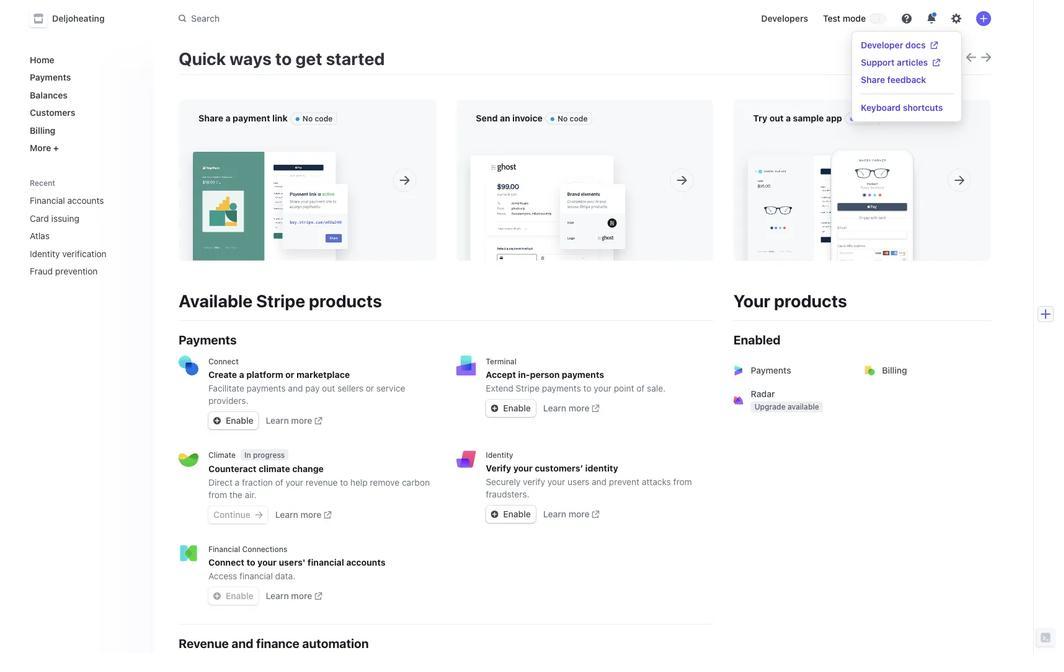 Task type: describe. For each thing, give the bounding box(es) containing it.
connect inside financial connections connect to your users' financial accounts access financial data.
[[208, 558, 244, 568]]

accounts inside financial connections connect to your users' financial accounts access financial data.
[[346, 558, 386, 568]]

fraction
[[242, 478, 273, 488]]

svg image for facilitate payments and pay out sellers or service providers.
[[213, 417, 221, 425]]

recent navigation links element
[[17, 173, 154, 282]]

recent element
[[17, 191, 154, 282]]

code inside "explore a working code sample to integrate a prebuilt checkout form."
[[827, 131, 846, 141]]

learn more for and
[[266, 416, 312, 426]]

form.
[[833, 143, 854, 154]]

code
[[857, 114, 876, 123]]

0 vertical spatial sample
[[793, 113, 824, 123]]

climate
[[208, 451, 236, 460]]

identity verification
[[30, 249, 106, 259]]

fraudsters.
[[486, 490, 529, 500]]

no for send an invoice
[[558, 114, 568, 123]]

payments for facilitate payments and pay out sellers or service providers.
[[247, 384, 286, 394]]

learn more for users
[[543, 510, 590, 520]]

continue
[[213, 510, 250, 520]]

learn more link for financial
[[266, 590, 322, 603]]

in
[[244, 451, 251, 460]]

shift section content right image
[[981, 52, 991, 62]]

verify
[[523, 477, 545, 488]]

radar
[[751, 389, 775, 399]]

by
[[319, 131, 328, 141]]

0 horizontal spatial and
[[232, 636, 253, 651]]

share feedback
[[861, 75, 926, 85]]

0 horizontal spatial payments link
[[25, 67, 144, 87]]

send
[[476, 113, 498, 123]]

from inside counteract climate change direct a fraction of your revenue to help remove carbon from the air.
[[208, 490, 227, 501]]

a right sharing
[[363, 131, 367, 141]]

shortcuts
[[903, 103, 943, 113]]

Search search field
[[171, 7, 521, 30]]

a up prebuilt at top
[[786, 131, 790, 141]]

svg image for enable link associated with stripe
[[491, 405, 498, 413]]

1 horizontal spatial out
[[770, 113, 784, 123]]

create
[[208, 370, 237, 380]]

card issuing
[[30, 213, 79, 224]]

articles
[[897, 57, 928, 68]]

developer docs link
[[861, 39, 938, 51]]

balances
[[30, 90, 68, 100]]

mode
[[843, 13, 866, 24]]

accounts inside recent element
[[67, 196, 104, 206]]

try out a sample app
[[753, 113, 842, 123]]

enable button
[[208, 588, 258, 605]]

home link
[[25, 50, 144, 70]]

code for share a payment link
[[315, 114, 333, 123]]

explore
[[753, 131, 783, 141]]

developers
[[761, 13, 808, 24]]

svg image inside the continue button
[[255, 512, 263, 519]]

checkout inside sell a product or subscription by sharing a link to a checkout page.
[[232, 143, 269, 154]]

more for your
[[569, 403, 590, 414]]

terminal accept in-person payments extend stripe payments to your point of sale.
[[486, 357, 666, 394]]

point
[[614, 384, 634, 394]]

sell a product or subscription by sharing a link to a checkout page.
[[198, 131, 367, 154]]

test mode
[[823, 13, 866, 24]]

verification
[[62, 249, 106, 259]]

change
[[292, 464, 324, 474]]

available
[[788, 403, 819, 412]]

progress
[[253, 451, 285, 460]]

help image
[[902, 14, 912, 24]]

your products
[[734, 291, 847, 311]]

providers.
[[208, 396, 248, 406]]

to inside terminal accept in-person payments extend stripe payments to your point of sale.
[[583, 384, 591, 394]]

learn more link for to
[[275, 509, 331, 522]]

your inside financial connections connect to your users' financial accounts access financial data.
[[257, 558, 277, 568]]

revenue
[[306, 478, 338, 488]]

a inside connect create a platform or marketplace facilitate payments and pay out sellers or service providers.
[[239, 370, 244, 380]]

available stripe products
[[179, 291, 382, 311]]

financial accounts
[[30, 196, 104, 206]]

automation
[[302, 636, 369, 651]]

code for send an invoice
[[570, 114, 588, 123]]

in-
[[518, 370, 530, 380]]

+
[[53, 143, 59, 153]]

verify
[[486, 464, 511, 474]]

2 vertical spatial payments
[[751, 366, 791, 376]]

sale.
[[647, 384, 666, 394]]

help
[[350, 478, 368, 488]]

users
[[568, 477, 589, 488]]

enable link for facilitate
[[208, 412, 258, 430]]

1 products from the left
[[309, 291, 382, 311]]

learn for verify
[[543, 510, 566, 520]]

more for and
[[569, 510, 590, 520]]

marketplace
[[296, 370, 350, 380]]

counteract
[[208, 464, 256, 474]]

service
[[376, 384, 405, 394]]

2 vertical spatial or
[[366, 384, 374, 394]]

an
[[500, 113, 510, 123]]

person
[[530, 370, 560, 380]]

more for pay
[[291, 416, 312, 426]]

notifications image
[[927, 14, 937, 24]]

support
[[861, 57, 895, 68]]

working
[[793, 131, 824, 141]]

your inside terminal accept in-person payments extend stripe payments to your point of sale.
[[594, 384, 612, 394]]

out inside connect create a platform or marketplace facilitate payments and pay out sellers or service providers.
[[322, 384, 335, 394]]

no for share a payment link
[[303, 114, 313, 123]]

carbon
[[402, 478, 430, 488]]

test
[[823, 13, 840, 24]]

financial accounts link
[[25, 191, 127, 211]]

your inside counteract climate change direct a fraction of your revenue to help remove carbon from the air.
[[286, 478, 303, 488]]

1 horizontal spatial payments
[[179, 332, 237, 347]]

customers
[[30, 108, 75, 118]]

1 vertical spatial financial
[[239, 572, 273, 582]]

connections
[[242, 545, 287, 554]]

docs
[[906, 40, 926, 50]]

payment
[[233, 113, 270, 123]]

enabled
[[734, 332, 781, 347]]

explore a working code sample to integrate a prebuilt checkout form.
[[753, 131, 926, 154]]

balances link
[[25, 85, 144, 105]]

share for share feedback
[[861, 75, 885, 85]]

connect inside connect create a platform or marketplace facilitate payments and pay out sellers or service providers.
[[208, 357, 239, 366]]

more
[[30, 143, 51, 153]]

learn more link for your
[[543, 403, 600, 415]]

more for financial
[[291, 591, 312, 602]]

stripe inside terminal accept in-person payments extend stripe payments to your point of sale.
[[516, 384, 540, 394]]

send an invoice
[[476, 113, 543, 123]]

share a payment link
[[198, 113, 288, 123]]

keyboard shortcuts
[[861, 103, 943, 113]]

feedback
[[887, 75, 926, 85]]

enable inside button
[[226, 591, 253, 602]]

learn for financial
[[266, 591, 289, 602]]

sample inside "explore a working code sample to integrate a prebuilt checkout form."
[[849, 131, 878, 141]]



Task type: locate. For each thing, give the bounding box(es) containing it.
no
[[303, 114, 313, 123], [558, 114, 568, 123]]

connect
[[208, 357, 239, 366], [208, 558, 244, 568]]

learn more link down data.
[[266, 590, 322, 603]]

or down the payment at the left
[[256, 131, 264, 141]]

0 vertical spatial accounts
[[67, 196, 104, 206]]

financial down recent
[[30, 196, 65, 206]]

no code for share a payment link
[[303, 114, 333, 123]]

identity up verify
[[486, 451, 513, 460]]

1 horizontal spatial checkout
[[793, 143, 830, 154]]

atlas
[[30, 231, 50, 241]]

0 vertical spatial and
[[288, 384, 303, 394]]

in progress
[[244, 451, 285, 460]]

connect up access
[[208, 558, 244, 568]]

0 vertical spatial billing
[[30, 125, 55, 136]]

0 horizontal spatial checkout
[[232, 143, 269, 154]]

card
[[30, 213, 49, 224]]

identity inside recent element
[[30, 249, 60, 259]]

and down 'identity'
[[592, 477, 607, 488]]

accept
[[486, 370, 516, 380]]

customers'
[[535, 464, 583, 474]]

svg image inside enable button
[[213, 593, 221, 600]]

svg image down extend
[[491, 405, 498, 413]]

0 horizontal spatial payments
[[30, 72, 71, 82]]

1 vertical spatial sample
[[849, 131, 878, 141]]

code right invoice
[[570, 114, 588, 123]]

0 horizontal spatial sample
[[793, 113, 824, 123]]

0 horizontal spatial from
[[208, 490, 227, 501]]

0 horizontal spatial link
[[198, 143, 212, 154]]

attacks
[[642, 477, 671, 488]]

1 horizontal spatial and
[[288, 384, 303, 394]]

and inside identity verify your customers' identity securely verify your users and prevent attacks from fraudsters.
[[592, 477, 607, 488]]

a up the
[[235, 478, 240, 488]]

code
[[315, 114, 333, 123], [570, 114, 588, 123], [827, 131, 846, 141]]

enable for verify
[[503, 510, 531, 520]]

payments link
[[25, 67, 144, 87], [726, 356, 860, 386]]

users'
[[279, 558, 305, 568]]

1 horizontal spatial no
[[558, 114, 568, 123]]

or right "platform"
[[285, 370, 294, 380]]

out
[[770, 113, 784, 123], [322, 384, 335, 394]]

a right try
[[786, 113, 791, 123]]

1 horizontal spatial billing
[[882, 366, 907, 376]]

1 horizontal spatial billing link
[[857, 356, 991, 386]]

financial down connections
[[239, 572, 273, 582]]

learn down person
[[543, 403, 566, 414]]

0 horizontal spatial stripe
[[256, 291, 305, 311]]

your down connections
[[257, 558, 277, 568]]

prebuilt
[[760, 143, 791, 154]]

learn for stripe
[[543, 403, 566, 414]]

issuing
[[51, 213, 79, 224]]

page.
[[271, 143, 294, 154]]

developers link
[[756, 9, 813, 29]]

a inside counteract climate change direct a fraction of your revenue to help remove carbon from the air.
[[235, 478, 240, 488]]

of inside terminal accept in-person payments extend stripe payments to your point of sale.
[[637, 384, 645, 394]]

identity for identity verify your customers' identity securely verify your users and prevent attacks from fraudsters.
[[486, 451, 513, 460]]

payments
[[562, 370, 604, 380], [247, 384, 286, 394], [542, 384, 581, 394]]

1 horizontal spatial of
[[637, 384, 645, 394]]

0 vertical spatial or
[[256, 131, 264, 141]]

or inside sell a product or subscription by sharing a link to a checkout page.
[[256, 131, 264, 141]]

or right sellers
[[366, 384, 374, 394]]

no code up the by at the left top
[[303, 114, 333, 123]]

your down customers'
[[548, 477, 565, 488]]

svg image inside enable link
[[491, 405, 498, 413]]

1 horizontal spatial financial
[[208, 545, 240, 554]]

0 vertical spatial from
[[673, 477, 692, 488]]

radar upgrade available
[[751, 389, 819, 412]]

of left sale.
[[637, 384, 645, 394]]

financial right users' on the left bottom of page
[[308, 558, 344, 568]]

1 horizontal spatial payments link
[[726, 356, 860, 386]]

and
[[288, 384, 303, 394], [592, 477, 607, 488], [232, 636, 253, 651]]

0 vertical spatial svg image
[[491, 405, 498, 413]]

0 horizontal spatial billing
[[30, 125, 55, 136]]

no code
[[303, 114, 333, 123], [558, 114, 588, 123]]

payments for extend stripe payments to your point of sale.
[[542, 384, 581, 394]]

direct
[[208, 478, 233, 488]]

more down counteract climate change direct a fraction of your revenue to help remove carbon from the air.
[[301, 510, 322, 520]]

0 horizontal spatial share
[[198, 113, 223, 123]]

0 vertical spatial connect
[[208, 357, 239, 366]]

more
[[569, 403, 590, 414], [291, 416, 312, 426], [569, 510, 590, 520], [301, 510, 322, 520], [291, 591, 312, 602]]

enable down extend
[[503, 403, 531, 414]]

1 horizontal spatial products
[[774, 291, 847, 311]]

enable link for stripe
[[486, 400, 536, 417]]

fraud
[[30, 266, 53, 277]]

svg image down the air.
[[255, 512, 263, 519]]

financial inside recent element
[[30, 196, 65, 206]]

0 vertical spatial identity
[[30, 249, 60, 259]]

your
[[734, 291, 770, 311]]

upgrade
[[755, 403, 786, 412]]

1 vertical spatial identity
[[486, 451, 513, 460]]

0 horizontal spatial accounts
[[67, 196, 104, 206]]

Search text field
[[171, 7, 521, 30]]

enable link down extend
[[486, 400, 536, 417]]

more down users at the right bottom
[[569, 510, 590, 520]]

enable link down fraudsters.
[[486, 506, 536, 523]]

0 horizontal spatial code
[[315, 114, 333, 123]]

link up subscription
[[272, 113, 288, 123]]

the
[[229, 490, 242, 501]]

a up product
[[226, 113, 231, 123]]

1 horizontal spatial sample
[[849, 131, 878, 141]]

learn more for access
[[266, 591, 312, 602]]

0 vertical spatial share
[[861, 75, 885, 85]]

svg image
[[213, 417, 221, 425], [491, 511, 498, 519], [255, 512, 263, 519]]

more +
[[30, 143, 59, 153]]

learn more link down terminal accept in-person payments extend stripe payments to your point of sale.
[[543, 403, 600, 415]]

checkout
[[232, 143, 269, 154], [793, 143, 830, 154]]

0 vertical spatial financial
[[30, 196, 65, 206]]

identity verification link
[[25, 244, 127, 264]]

payments right person
[[562, 370, 604, 380]]

checkout down product
[[232, 143, 269, 154]]

counteract climate change direct a fraction of your revenue to help remove carbon from the air.
[[208, 464, 430, 501]]

payments down "platform"
[[247, 384, 286, 394]]

0 vertical spatial out
[[770, 113, 784, 123]]

svg image for enable button in the bottom left of the page
[[213, 593, 221, 600]]

learn down verify
[[543, 510, 566, 520]]

checkout down working
[[793, 143, 830, 154]]

your down the change
[[286, 478, 303, 488]]

get
[[295, 48, 322, 69]]

to inside sell a product or subscription by sharing a link to a checkout page.
[[215, 143, 223, 154]]

1 vertical spatial accounts
[[346, 558, 386, 568]]

0 vertical spatial stripe
[[256, 291, 305, 311]]

your up verify
[[513, 464, 533, 474]]

enable for stripe
[[503, 403, 531, 414]]

more down data.
[[291, 591, 312, 602]]

2 connect from the top
[[208, 558, 244, 568]]

invoice
[[512, 113, 543, 123]]

payments up "create"
[[179, 332, 237, 347]]

from down direct at the bottom left of the page
[[208, 490, 227, 501]]

link inside sell a product or subscription by sharing a link to a checkout page.
[[198, 143, 212, 154]]

out right try
[[770, 113, 784, 123]]

integrate
[[890, 131, 926, 141]]

0 horizontal spatial financial
[[239, 572, 273, 582]]

developer docs
[[861, 40, 926, 50]]

data.
[[275, 572, 295, 582]]

financial
[[308, 558, 344, 568], [239, 572, 273, 582]]

1 vertical spatial billing
[[882, 366, 907, 376]]

extend
[[486, 384, 513, 394]]

2 products from the left
[[774, 291, 847, 311]]

a right "create"
[[239, 370, 244, 380]]

card issuing link
[[25, 208, 127, 229]]

connect up "create"
[[208, 357, 239, 366]]

learn more down counteract climate change direct a fraction of your revenue to help remove carbon from the air.
[[275, 510, 322, 520]]

identity up fraud
[[30, 249, 60, 259]]

svg image for securely verify your users and prevent attacks from fraudsters.
[[491, 511, 498, 519]]

continue button
[[208, 507, 268, 524]]

to left integrate at the right of page
[[880, 131, 888, 141]]

1 horizontal spatial code
[[570, 114, 588, 123]]

from inside identity verify your customers' identity securely verify your users and prevent attacks from fraudsters.
[[673, 477, 692, 488]]

of
[[637, 384, 645, 394], [275, 478, 283, 488]]

to inside financial connections connect to your users' financial accounts access financial data.
[[247, 558, 255, 568]]

a
[[226, 113, 231, 123], [786, 113, 791, 123], [215, 131, 220, 141], [363, 131, 367, 141], [786, 131, 790, 141], [225, 143, 230, 154], [753, 143, 758, 154], [239, 370, 244, 380], [235, 478, 240, 488]]

learn up the 'progress'
[[266, 416, 289, 426]]

0 horizontal spatial products
[[309, 291, 382, 311]]

0 horizontal spatial no
[[303, 114, 313, 123]]

remove
[[370, 478, 400, 488]]

svg image down access
[[213, 593, 221, 600]]

billing link
[[25, 120, 144, 140], [857, 356, 991, 386]]

payments link up radar upgrade available
[[726, 356, 860, 386]]

support articles link
[[861, 56, 940, 69]]

2 horizontal spatial and
[[592, 477, 607, 488]]

1 no from the left
[[303, 114, 313, 123]]

1 horizontal spatial or
[[285, 370, 294, 380]]

payments inside connect create a platform or marketplace facilitate payments and pay out sellers or service providers.
[[247, 384, 286, 394]]

financial inside financial connections connect to your users' financial accounts access financial data.
[[208, 545, 240, 554]]

2 no code from the left
[[558, 114, 588, 123]]

1 horizontal spatial svg image
[[491, 405, 498, 413]]

1 vertical spatial share
[[198, 113, 223, 123]]

1 vertical spatial of
[[275, 478, 283, 488]]

0 vertical spatial payments
[[30, 72, 71, 82]]

1 horizontal spatial identity
[[486, 451, 513, 460]]

revenue and finance automation
[[179, 636, 369, 651]]

learn more link down pay
[[266, 415, 322, 427]]

and left finance
[[232, 636, 253, 651]]

of inside counteract climate change direct a fraction of your revenue to help remove carbon from the air.
[[275, 478, 283, 488]]

learn up connections
[[275, 510, 298, 520]]

0 horizontal spatial svg image
[[213, 593, 221, 600]]

link down sell
[[198, 143, 212, 154]]

share down support
[[861, 75, 885, 85]]

payments down person
[[542, 384, 581, 394]]

learn more link down counteract climate change direct a fraction of your revenue to help remove carbon from the air.
[[275, 509, 331, 522]]

1 vertical spatial from
[[208, 490, 227, 501]]

0 vertical spatial of
[[637, 384, 645, 394]]

learn more up the 'progress'
[[266, 416, 312, 426]]

1 horizontal spatial from
[[673, 477, 692, 488]]

revenue
[[179, 636, 229, 651]]

2 vertical spatial and
[[232, 636, 253, 651]]

0 vertical spatial payments link
[[25, 67, 144, 87]]

to inside counteract climate change direct a fraction of your revenue to help remove carbon from the air.
[[340, 478, 348, 488]]

enable down providers.
[[226, 416, 253, 426]]

payments inside core navigation links element
[[30, 72, 71, 82]]

a down explore
[[753, 143, 758, 154]]

financial for financial connections connect to your users' financial accounts access financial data.
[[208, 545, 240, 554]]

0 horizontal spatial of
[[275, 478, 283, 488]]

core navigation links element
[[25, 50, 144, 158]]

0 horizontal spatial no code
[[303, 114, 333, 123]]

payments link up the customers link
[[25, 67, 144, 87]]

no code right invoice
[[558, 114, 588, 123]]

2 horizontal spatial code
[[827, 131, 846, 141]]

1 vertical spatial payments
[[179, 332, 237, 347]]

payments up balances at the top left of page
[[30, 72, 71, 82]]

subscription
[[267, 131, 316, 141]]

enable down access
[[226, 591, 253, 602]]

1 vertical spatial payments link
[[726, 356, 860, 386]]

0 horizontal spatial financial
[[30, 196, 65, 206]]

and left pay
[[288, 384, 303, 394]]

svg image down providers.
[[213, 417, 221, 425]]

access
[[208, 572, 237, 582]]

toolbar
[[966, 52, 991, 64]]

to
[[275, 48, 292, 69], [880, 131, 888, 141], [215, 143, 223, 154], [583, 384, 591, 394], [340, 478, 348, 488], [247, 558, 255, 568]]

2 horizontal spatial svg image
[[491, 511, 498, 519]]

1 vertical spatial or
[[285, 370, 294, 380]]

sample up working
[[793, 113, 824, 123]]

facilitate
[[208, 384, 244, 394]]

1 vertical spatial stripe
[[516, 384, 540, 394]]

enable link down providers.
[[208, 412, 258, 430]]

1 vertical spatial link
[[198, 143, 212, 154]]

from right attacks
[[673, 477, 692, 488]]

shift section content left image
[[966, 52, 976, 62]]

a down product
[[225, 143, 230, 154]]

of down climate
[[275, 478, 283, 488]]

settings image
[[951, 14, 961, 24]]

0 vertical spatial billing link
[[25, 120, 144, 140]]

1 vertical spatial out
[[322, 384, 335, 394]]

learn for of
[[275, 510, 298, 520]]

fraud prevention link
[[25, 261, 127, 282]]

climate
[[259, 464, 290, 474]]

learn more link for pay
[[266, 415, 322, 427]]

1 vertical spatial billing link
[[857, 356, 991, 386]]

prevention
[[55, 266, 98, 277]]

share up sell
[[198, 113, 223, 123]]

1 vertical spatial financial
[[208, 545, 240, 554]]

identity for identity verification
[[30, 249, 60, 259]]

to left help
[[340, 478, 348, 488]]

to left point
[[583, 384, 591, 394]]

more down pay
[[291, 416, 312, 426]]

enable down fraudsters.
[[503, 510, 531, 520]]

support articles
[[861, 57, 928, 68]]

learn more link down users at the right bottom
[[543, 509, 600, 521]]

1 checkout from the left
[[232, 143, 269, 154]]

no right invoice
[[558, 114, 568, 123]]

checkout inside "explore a working code sample to integrate a prebuilt checkout form."
[[793, 143, 830, 154]]

0 horizontal spatial or
[[256, 131, 264, 141]]

app
[[826, 113, 842, 123]]

customers link
[[25, 103, 144, 123]]

sample
[[793, 113, 824, 123], [849, 131, 878, 141]]

developer
[[861, 40, 903, 50]]

1 horizontal spatial stripe
[[516, 384, 540, 394]]

billing inside core navigation links element
[[30, 125, 55, 136]]

learn more
[[543, 403, 590, 414], [266, 416, 312, 426], [543, 510, 590, 520], [275, 510, 322, 520], [266, 591, 312, 602]]

sharing
[[331, 131, 360, 141]]

more down terminal accept in-person payments extend stripe payments to your point of sale.
[[569, 403, 590, 414]]

finance
[[256, 636, 299, 651]]

enable link for verify
[[486, 506, 536, 523]]

home
[[30, 55, 54, 65]]

learn more down data.
[[266, 591, 312, 602]]

svg image
[[491, 405, 498, 413], [213, 593, 221, 600]]

to left the get
[[275, 48, 292, 69]]

0 horizontal spatial billing link
[[25, 120, 144, 140]]

fraud prevention
[[30, 266, 98, 277]]

1 vertical spatial connect
[[208, 558, 244, 568]]

atlas link
[[25, 226, 127, 246]]

search
[[191, 13, 220, 23]]

0 vertical spatial financial
[[308, 558, 344, 568]]

learn more down users at the right bottom
[[543, 510, 590, 520]]

no up subscription
[[303, 114, 313, 123]]

enable link
[[486, 400, 536, 417], [208, 412, 258, 430], [486, 506, 536, 523]]

1 horizontal spatial share
[[861, 75, 885, 85]]

sample down code
[[849, 131, 878, 141]]

2 horizontal spatial payments
[[751, 366, 791, 376]]

prevent
[[609, 477, 639, 488]]

learn more for revenue
[[275, 510, 322, 520]]

1 vertical spatial svg image
[[213, 593, 221, 600]]

1 horizontal spatial link
[[272, 113, 288, 123]]

keyboard
[[861, 103, 901, 113]]

payments up radar
[[751, 366, 791, 376]]

your left point
[[594, 384, 612, 394]]

0 horizontal spatial out
[[322, 384, 335, 394]]

1 no code from the left
[[303, 114, 333, 123]]

1 vertical spatial and
[[592, 477, 607, 488]]

svg image down fraudsters.
[[491, 511, 498, 519]]

to inside "explore a working code sample to integrate a prebuilt checkout form."
[[880, 131, 888, 141]]

to down product
[[215, 143, 223, 154]]

1 horizontal spatial svg image
[[255, 512, 263, 519]]

code up form.
[[827, 131, 846, 141]]

help menu
[[852, 32, 961, 122]]

1 horizontal spatial financial
[[308, 558, 344, 568]]

learn for facilitate
[[266, 416, 289, 426]]

share for share a payment link
[[198, 113, 223, 123]]

learn more link for and
[[543, 509, 600, 521]]

quick ways to get started
[[179, 48, 385, 69]]

identity verify your customers' identity securely verify your users and prevent attacks from fraudsters.
[[486, 451, 692, 500]]

more for to
[[301, 510, 322, 520]]

2 checkout from the left
[[793, 143, 830, 154]]

financial for financial accounts
[[30, 196, 65, 206]]

share inside 'help' menu
[[861, 75, 885, 85]]

connect create a platform or marketplace facilitate payments and pay out sellers or service providers.
[[208, 357, 405, 406]]

0 vertical spatial link
[[272, 113, 288, 123]]

a right sell
[[215, 131, 220, 141]]

no code for send an invoice
[[558, 114, 588, 123]]

learn more down terminal accept in-person payments extend stripe payments to your point of sale.
[[543, 403, 590, 414]]

code up the by at the left top
[[315, 114, 333, 123]]

to down connections
[[247, 558, 255, 568]]

learn down data.
[[266, 591, 289, 602]]

learn
[[543, 403, 566, 414], [266, 416, 289, 426], [543, 510, 566, 520], [275, 510, 298, 520], [266, 591, 289, 602]]

1 connect from the top
[[208, 357, 239, 366]]

securely
[[486, 477, 521, 488]]

2 no from the left
[[558, 114, 568, 123]]

out down marketplace
[[322, 384, 335, 394]]

1 horizontal spatial accounts
[[346, 558, 386, 568]]

identity
[[585, 464, 618, 474]]

0 horizontal spatial svg image
[[213, 417, 221, 425]]

and inside connect create a platform or marketplace facilitate payments and pay out sellers or service providers.
[[288, 384, 303, 394]]

accounts
[[67, 196, 104, 206], [346, 558, 386, 568]]

products
[[309, 291, 382, 311], [774, 291, 847, 311]]

identity inside identity verify your customers' identity securely verify your users and prevent attacks from fraudsters.
[[486, 451, 513, 460]]

2 horizontal spatial or
[[366, 384, 374, 394]]

0 horizontal spatial identity
[[30, 249, 60, 259]]

learn more for to
[[543, 403, 590, 414]]

financial up access
[[208, 545, 240, 554]]

1 horizontal spatial no code
[[558, 114, 588, 123]]

enable for facilitate
[[226, 416, 253, 426]]

sellers
[[337, 384, 363, 394]]



Task type: vqa. For each thing, say whether or not it's contained in the screenshot.
the bottommost link
yes



